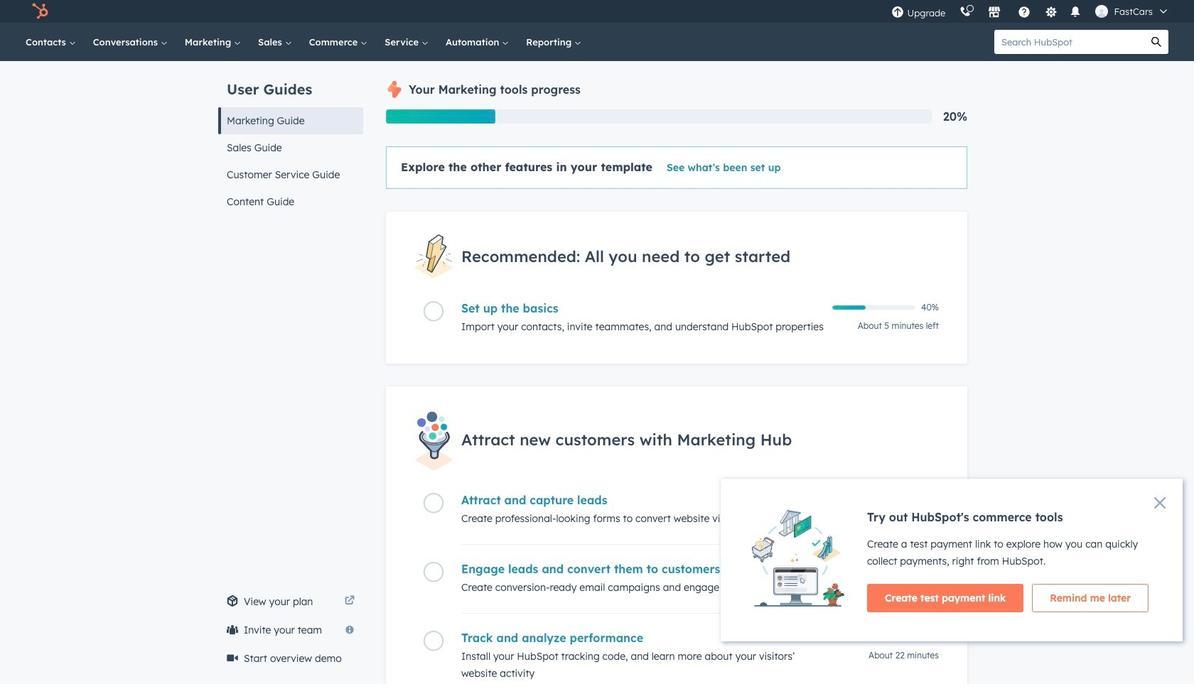 Task type: describe. For each thing, give the bounding box(es) containing it.
[object object] complete progress bar
[[833, 306, 866, 310]]

2 link opens in a new window image from the top
[[345, 596, 355, 607]]

1 link opens in a new window image from the top
[[345, 594, 355, 611]]

Search HubSpot search field
[[995, 30, 1145, 54]]

close image
[[1155, 498, 1166, 509]]

marketplaces image
[[989, 6, 1001, 19]]



Task type: vqa. For each thing, say whether or not it's contained in the screenshot.
Reporting Link
no



Task type: locate. For each thing, give the bounding box(es) containing it.
progress bar
[[386, 109, 495, 124]]

christina overa image
[[1096, 5, 1109, 18]]

link opens in a new window image
[[345, 594, 355, 611], [345, 596, 355, 607]]

user guides element
[[218, 61, 363, 215]]

menu
[[885, 0, 1177, 23]]



